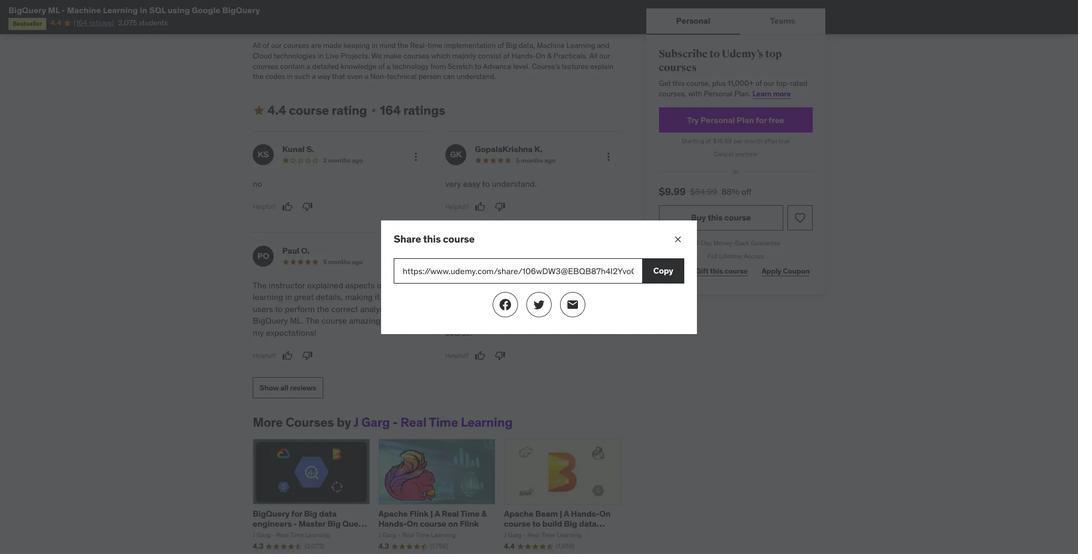 Task type: describe. For each thing, give the bounding box(es) containing it.
$16.58
[[713, 137, 732, 145]]

google
[[192, 5, 220, 15]]

bestseller
[[13, 20, 42, 28]]

1 horizontal spatial the
[[305, 315, 319, 326]]

the inside "the instructor explained aspects of machine learning in great details, making it easy for users to perform the correct analyses using bigquery ml. the course amazingly exceeds my expectations!"
[[317, 304, 329, 314]]

apply
[[762, 266, 782, 276]]

behind
[[445, 315, 471, 326]]

learning
[[253, 292, 283, 302]]

make
[[384, 51, 402, 61]]

on inside the apache flink | a real time & hands-on course on flink j garg - real time learning
[[407, 519, 418, 529]]

of up the advance
[[503, 51, 510, 61]]

1758 reviews element
[[430, 542, 448, 551]]

courses down cloud
[[253, 61, 279, 71]]

learn
[[753, 89, 772, 98]]

in inside a complete course, it explains all the different models that bigquery ml offer, the professor explains in a superficial way the mathematics behind each model, and i really enjoyed the course.
[[478, 304, 485, 314]]

j garg - real time learning for master
[[253, 531, 330, 539]]

the up really
[[551, 304, 563, 314]]

top-
[[776, 79, 790, 88]]

such
[[295, 72, 310, 81]]

time
[[428, 41, 442, 50]]

apache flink | a real time & hands-on course on flink j garg - real time learning
[[378, 508, 487, 539]]

machine
[[386, 280, 418, 291]]

in down the are
[[318, 51, 324, 61]]

this for share
[[423, 232, 441, 245]]

gift
[[696, 266, 709, 276]]

or
[[733, 167, 739, 175]]

3 medium image from the left
[[566, 298, 579, 311]]

j garg - real time learning link
[[353, 414, 513, 431]]

5 for k.
[[516, 156, 520, 164]]

course down such
[[289, 102, 329, 118]]

10
[[516, 258, 522, 266]]

superficial
[[493, 304, 532, 314]]

really
[[541, 315, 561, 326]]

easy inside "the instructor explained aspects of machine learning in great details, making it easy for users to perform the correct analyses using bigquery ml. the course amazingly exceeds my expectations!"
[[382, 292, 399, 302]]

k.
[[534, 143, 543, 154]]

offer,
[[540, 292, 559, 302]]

- inside the apache flink | a real time & hands-on course on flink j garg - real time learning
[[398, 531, 400, 539]]

the inside a complete course, it explains all the different models that bigquery ml offer, the professor explains in a superficial way the mathematics behind each model, and i really enjoyed the course.
[[561, 292, 575, 302]]

4.4 for (1,659)
[[504, 542, 515, 551]]

bigquery inside "the instructor explained aspects of machine learning in great details, making it easy for users to perform the correct analyses using bigquery ml. the course amazingly exceeds my expectations!"
[[253, 315, 288, 326]]

details,
[[316, 292, 343, 302]]

lectures
[[562, 61, 589, 71]]

on inside apache beam | a hands-on course to build big data pipelines
[[599, 508, 611, 519]]

164
[[380, 102, 401, 118]]

88%
[[722, 187, 740, 197]]

udemy's
[[722, 47, 764, 61]]

big inside apache beam | a hands-on course to build big data pipelines
[[564, 519, 577, 529]]

j garg - real time learning for course
[[504, 531, 581, 539]]

courses up technologies on the top of page
[[283, 41, 309, 50]]

majorly
[[452, 51, 476, 61]]

to inside subscribe to udemy's top courses
[[710, 47, 720, 61]]

sql
[[149, 5, 166, 15]]

ago for k.
[[544, 156, 555, 164]]

0 horizontal spatial explains
[[445, 304, 476, 314]]

can
[[443, 72, 455, 81]]

implementation
[[444, 41, 496, 50]]

mark review by gopalakrishna k. as helpful image
[[475, 202, 485, 212]]

big left query
[[327, 519, 341, 529]]

understand. inside the all of our courses are made keeping in mind the real-time implementation of big data, machine learning and cloud technologies in live projects. we make courses which majorly consist of hands-on & practicals. all our courses contain a detailed knowledge of a technology from scratch to advance level. course's lectures explain the codes in such a way that even a non-technical person can understand.
[[457, 72, 496, 81]]

making
[[345, 292, 373, 302]]

each
[[473, 315, 491, 326]]

share for share this course
[[394, 232, 421, 245]]

a up such
[[307, 61, 310, 71]]

1 horizontal spatial all
[[589, 51, 598, 61]]

course, for bigquery
[[490, 280, 517, 291]]

advance
[[483, 61, 511, 71]]

$9.99 $84.99 88% off
[[659, 185, 752, 198]]

the left codes
[[253, 72, 264, 81]]

live
[[326, 51, 339, 61]]

internals
[[253, 529, 287, 539]]

helpful? for the instructor explained aspects of machine learning in great details, making it easy for users to perform the correct analyses using bigquery ml. the course amazingly exceeds my expectations!
[[253, 351, 276, 359]]

on
[[448, 519, 458, 529]]

all of our courses are made keeping in mind the real-time implementation of big data, machine learning and cloud technologies in live projects. we make courses which majorly consist of hands-on & practicals. all our courses contain a detailed knowledge of a technology from scratch to advance level. course's lectures explain the codes in such a way that even a non-technical person can understand.
[[253, 41, 614, 81]]

j garg - real time learning image
[[253, 0, 312, 32]]

apply coupon button
[[759, 261, 813, 282]]

gopalakrishna
[[475, 143, 533, 154]]

10 months ago
[[516, 258, 558, 266]]

bigquery for big data engineers - master big query internals link
[[253, 508, 367, 539]]

course's
[[532, 61, 560, 71]]

this for get
[[673, 79, 685, 88]]

professor
[[577, 292, 613, 302]]

data inside apache beam | a hands-on course to build big data pipelines
[[579, 519, 597, 529]]

5 months ago for aspects
[[323, 258, 363, 266]]

get
[[659, 79, 671, 88]]

the instructor explained aspects of machine learning in great details, making it easy for users to perform the correct analyses using bigquery ml. the course amazingly exceeds my expectations!
[[253, 280, 420, 338]]

helpful? for very easy to understand.
[[445, 202, 469, 210]]

mathematics
[[565, 304, 614, 314]]

apache flink | a real time & hands-on course on flink link
[[378, 508, 487, 529]]

subscribe
[[659, 47, 708, 61]]

apply coupon
[[762, 266, 810, 276]]

2 months ago
[[323, 156, 363, 164]]

(2,072)
[[304, 542, 324, 550]]

the up professor
[[570, 280, 582, 291]]

bigquery right google
[[222, 5, 260, 15]]

a technology
[[387, 61, 429, 71]]

share this course dialog
[[381, 220, 697, 334]]

& inside the apache flink | a real time & hands-on course on flink j garg - real time learning
[[481, 508, 487, 519]]

more courses by j garg - real time learning
[[253, 414, 513, 431]]

none text field inside share this course dialog
[[394, 258, 642, 283]]

our inside get this course, plus 11,000+ of our top-rated courses, with personal plan.
[[764, 79, 775, 88]]

and inside a complete course, it explains all the different models that bigquery ml offer, the professor explains in a superficial way the mathematics behind each model, and i really enjoyed the course.
[[521, 315, 535, 326]]

months right 10
[[524, 258, 546, 266]]

and inside the all of our courses are made keeping in mind the real-time implementation of big data, machine learning and cloud technologies in live projects. we make courses which majorly consist of hands-on & practicals. all our courses contain a detailed knowledge of a technology from scratch to advance level. course's lectures explain the codes in such a way that even a non-technical person can understand.
[[597, 41, 609, 50]]

11,000+
[[728, 79, 754, 88]]

0 horizontal spatial the
[[253, 280, 267, 291]]

rated
[[790, 79, 808, 88]]

master
[[299, 519, 326, 529]]

cancel
[[714, 150, 734, 158]]

of inside get this course, plus 11,000+ of our top-rated courses, with personal plan.
[[756, 79, 762, 88]]

it inside "the instructor explained aspects of machine learning in great details, making it easy for users to perform the correct analyses using bigquery ml. the course amazingly exceeds my expectations!"
[[375, 292, 380, 302]]

to inside "the instructor explained aspects of machine learning in great details, making it easy for users to perform the correct analyses using bigquery ml. the course amazingly exceeds my expectations!"
[[275, 304, 283, 314]]

of inside "the instructor explained aspects of machine learning in great details, making it easy for users to perform the correct analyses using bigquery ml. the course amazingly exceeds my expectations!"
[[377, 280, 384, 291]]

lifetime
[[719, 252, 743, 260]]

technologies
[[274, 51, 316, 61]]

expectations!
[[266, 327, 317, 338]]

ml
[[529, 292, 538, 302]]

hands- inside apache beam | a hands-on course to build big data pipelines
[[571, 508, 599, 519]]

mark review by jairo wilmer garcia m. as unhelpful image
[[495, 351, 505, 361]]

that inside the all of our courses are made keeping in mind the real-time implementation of big data, machine learning and cloud technologies in live projects. we make courses which majorly consist of hands-on & practicals. all our courses contain a detailed knowledge of a technology from scratch to advance level. course's lectures explain the codes in such a way that even a non-technical person can understand.
[[332, 72, 345, 81]]

xsmall image
[[369, 106, 378, 115]]

keeping
[[343, 41, 370, 50]]

teams button
[[740, 8, 825, 34]]

mark review by kunal s. as unhelpful image
[[302, 202, 312, 212]]

copy button
[[642, 258, 684, 283]]

full
[[708, 252, 718, 260]]

ago for s.
[[352, 156, 363, 164]]

more
[[253, 414, 283, 431]]

0 vertical spatial our
[[271, 41, 282, 50]]

to inside apache beam | a hands-on course to build big data pipelines
[[532, 519, 540, 529]]

users
[[253, 304, 273, 314]]

j inside the apache flink | a real time & hands-on course on flink j garg - real time learning
[[378, 531, 381, 539]]

4.4 course rating
[[267, 102, 367, 118]]

contain
[[280, 61, 305, 71]]

starting at $16.58 per month after trial cancel anytime
[[682, 137, 790, 158]]

30-
[[691, 239, 702, 247]]

course inside dialog
[[443, 232, 475, 245]]

0 horizontal spatial machine
[[67, 5, 101, 15]]

copy
[[653, 265, 673, 276]]

learn more
[[753, 89, 791, 98]]

perform
[[285, 304, 315, 314]]

made
[[323, 41, 342, 50]]

all inside show all reviews button
[[280, 383, 288, 392]]

bigquery inside a complete course, it explains all the different models that bigquery ml offer, the professor explains in a superficial way the mathematics behind each model, and i really enjoyed the course.
[[492, 292, 527, 302]]

learning inside the apache flink | a real time & hands-on course on flink j garg - real time learning
[[431, 531, 456, 539]]

a for course
[[564, 508, 569, 519]]

a for &
[[435, 508, 440, 519]]

2 vertical spatial personal
[[701, 115, 735, 125]]

plan.
[[735, 89, 751, 98]]

plus
[[712, 79, 726, 88]]

knowledge of
[[341, 61, 385, 71]]

model,
[[493, 315, 519, 326]]

months for s.
[[328, 156, 351, 164]]

machine inside the all of our courses are made keeping in mind the real-time implementation of big data, machine learning and cloud technologies in live projects. we make courses which majorly consist of hands-on & practicals. all our courses contain a detailed knowledge of a technology from scratch to advance level. course's lectures explain the codes in such a way that even a non-technical person can understand.
[[537, 41, 565, 50]]

to inside the all of our courses are made keeping in mind the real-time implementation of big data, machine learning and cloud technologies in live projects. we make courses which majorly consist of hands-on & practicals. all our courses contain a detailed knowledge of a technology from scratch to advance level. course's lectures explain the codes in such a way that even a non-technical person can understand.
[[475, 61, 481, 71]]

1 vertical spatial understand.
[[492, 178, 537, 189]]

it inside a complete course, it explains all the different models that bigquery ml offer, the professor explains in a superficial way the mathematics behind each model, and i really enjoyed the course.
[[519, 280, 524, 291]]

30-day money-back guarantee full lifetime access
[[691, 239, 781, 260]]

2
[[323, 156, 327, 164]]

in up 2,075 students
[[140, 5, 147, 15]]

personal inside button
[[676, 15, 711, 26]]

projects.
[[341, 51, 370, 61]]

0 vertical spatial all
[[253, 41, 261, 50]]

the up make
[[397, 41, 408, 50]]

of up consist
[[498, 41, 504, 50]]



Task type: locate. For each thing, give the bounding box(es) containing it.
machine up course's
[[537, 41, 565, 50]]

0 horizontal spatial &
[[481, 508, 487, 519]]

2 j garg - real time learning from the left
[[504, 531, 581, 539]]

coupon
[[783, 266, 810, 276]]

&
[[547, 51, 552, 61], [481, 508, 487, 519]]

explained
[[307, 280, 343, 291]]

apache beam | a hands-on course to build big data pipelines link
[[504, 508, 611, 539]]

2 horizontal spatial a
[[564, 508, 569, 519]]

0 vertical spatial 5
[[516, 156, 520, 164]]

1 4.3 from the left
[[253, 542, 263, 551]]

ratings)
[[89, 18, 114, 28]]

1 horizontal spatial all
[[559, 280, 568, 291]]

2 apache from the left
[[504, 508, 534, 519]]

way down detailed
[[318, 72, 330, 81]]

5 months ago
[[516, 156, 555, 164], [323, 258, 363, 266]]

bigquery for big data engineers - master big query internals
[[253, 508, 366, 539]]

0 horizontal spatial share
[[394, 232, 421, 245]]

anytime
[[735, 150, 758, 158]]

explains up "offer,"
[[526, 280, 557, 291]]

1 vertical spatial using
[[395, 304, 415, 314]]

using up exceeds
[[395, 304, 415, 314]]

by
[[337, 414, 351, 431]]

gk
[[450, 149, 462, 159]]

apache for to
[[504, 508, 534, 519]]

the up learning
[[253, 280, 267, 291]]

in down instructor in the bottom left of the page
[[285, 292, 292, 302]]

0 horizontal spatial data
[[319, 508, 337, 519]]

buy
[[691, 212, 706, 223]]

2 horizontal spatial for
[[756, 115, 767, 125]]

0 vertical spatial personal
[[676, 15, 711, 26]]

1 vertical spatial 5
[[323, 258, 327, 266]]

1 horizontal spatial 5
[[516, 156, 520, 164]]

this
[[673, 79, 685, 88], [708, 212, 723, 223], [423, 232, 441, 245], [710, 266, 723, 276]]

machine
[[67, 5, 101, 15], [537, 41, 565, 50]]

1 vertical spatial 5 months ago
[[323, 258, 363, 266]]

4.4 right medium image
[[267, 102, 286, 118]]

mark review by paul o. as helpful image
[[282, 351, 292, 361]]

medium image up enjoyed
[[566, 298, 579, 311]]

ks
[[258, 149, 269, 159]]

mark review by paul o. as unhelpful image
[[302, 351, 312, 361]]

1 horizontal spatial and
[[597, 41, 609, 50]]

course left the on at bottom
[[420, 519, 446, 529]]

complete
[[453, 280, 488, 291]]

understand.
[[457, 72, 496, 81], [492, 178, 537, 189]]

bigquery down users
[[253, 315, 288, 326]]

course up jm
[[443, 232, 475, 245]]

rating
[[332, 102, 367, 118]]

flink right the on at bottom
[[460, 519, 479, 529]]

1 vertical spatial easy
[[382, 292, 399, 302]]

2 medium image from the left
[[533, 298, 545, 311]]

0 horizontal spatial it
[[375, 292, 380, 302]]

1 horizontal spatial way
[[534, 304, 549, 314]]

j garg - real time learning down build
[[504, 531, 581, 539]]

aspects
[[345, 280, 375, 291]]

0 horizontal spatial and
[[521, 315, 535, 326]]

1 horizontal spatial |
[[560, 508, 562, 519]]

all right show
[[280, 383, 288, 392]]

| inside apache beam | a hands-on course to build big data pipelines
[[560, 508, 562, 519]]

course inside "the instructor explained aspects of machine learning in great details, making it easy for users to perform the correct analyses using bigquery ml. the course amazingly exceeds my expectations!"
[[322, 315, 347, 326]]

1 apache from the left
[[378, 508, 408, 519]]

1 horizontal spatial a
[[445, 280, 451, 291]]

0 vertical spatial it
[[519, 280, 524, 291]]

1 vertical spatial it
[[375, 292, 380, 302]]

in up we
[[372, 41, 378, 50]]

share button
[[659, 261, 685, 282]]

a inside a complete course, it explains all the different models that bigquery ml offer, the professor explains in a superficial way the mathematics behind each model, and i really enjoyed the course.
[[445, 280, 451, 291]]

personal down plus
[[704, 89, 733, 98]]

- inside bigquery for big data engineers - master big query internals
[[293, 519, 297, 529]]

4.4
[[50, 18, 61, 28], [267, 102, 286, 118], [504, 542, 515, 551]]

1 horizontal spatial 4.3
[[378, 542, 389, 551]]

courses down subscribe
[[659, 61, 697, 74]]

for
[[756, 115, 767, 125], [401, 292, 411, 302], [291, 508, 302, 519]]

personal button
[[646, 8, 740, 34]]

0 horizontal spatial for
[[291, 508, 302, 519]]

enjoyed
[[563, 315, 593, 326]]

2072 reviews element
[[304, 542, 324, 551]]

we
[[371, 51, 382, 61]]

1 horizontal spatial data
[[579, 519, 597, 529]]

0 horizontal spatial 4.4
[[50, 18, 61, 28]]

course inside button
[[725, 212, 751, 223]]

a right such
[[312, 72, 316, 81]]

course, up superficial
[[490, 280, 517, 291]]

1 vertical spatial for
[[401, 292, 411, 302]]

a down knowledge of
[[365, 72, 368, 81]]

courses,
[[659, 89, 687, 98]]

course, for with
[[687, 79, 711, 88]]

1 j garg - real time learning from the left
[[253, 531, 330, 539]]

our up cloud
[[271, 41, 282, 50]]

hands- up level.
[[512, 51, 536, 61]]

courses inside subscribe to udemy's top courses
[[659, 61, 697, 74]]

to right users
[[275, 304, 283, 314]]

of up 'learn'
[[756, 79, 762, 88]]

hands- inside the apache flink | a real time & hands-on course on flink j garg - real time learning
[[378, 519, 407, 529]]

1 vertical spatial our
[[599, 51, 610, 61]]

helpful? left mark review by gopalakrishna k. as helpful icon
[[445, 202, 469, 210]]

engineers
[[253, 519, 292, 529]]

months right 2
[[328, 156, 351, 164]]

5 up explained on the left bottom of page
[[323, 258, 327, 266]]

5 months ago for understand.
[[516, 156, 555, 164]]

bigquery up superficial
[[492, 292, 527, 302]]

our up explain
[[599, 51, 610, 61]]

all up "offer,"
[[559, 280, 568, 291]]

0 vertical spatial 4.4
[[50, 18, 61, 28]]

real
[[401, 414, 427, 431], [442, 508, 459, 519], [276, 531, 289, 539], [402, 531, 414, 539], [527, 531, 540, 539]]

this inside button
[[708, 212, 723, 223]]

1 vertical spatial course,
[[490, 280, 517, 291]]

garg
[[361, 414, 390, 431], [257, 531, 270, 539], [382, 531, 396, 539], [508, 531, 522, 539]]

1 vertical spatial that
[[475, 292, 490, 302]]

0 horizontal spatial way
[[318, 72, 330, 81]]

pipelines
[[504, 529, 540, 539]]

beam
[[535, 508, 558, 519]]

1 vertical spatial 4.4
[[267, 102, 286, 118]]

0 vertical spatial using
[[168, 5, 190, 15]]

of up cloud
[[263, 41, 269, 50]]

apache up pipelines
[[504, 508, 534, 519]]

apache inside the apache flink | a real time & hands-on course on flink j garg - real time learning
[[378, 508, 408, 519]]

months up explained on the left bottom of page
[[328, 258, 350, 266]]

personal up subscribe
[[676, 15, 711, 26]]

way up i
[[534, 304, 549, 314]]

0 vertical spatial and
[[597, 41, 609, 50]]

free
[[769, 115, 785, 125]]

machine up (164 on the left top
[[67, 5, 101, 15]]

4.3
[[253, 542, 263, 551], [378, 542, 389, 551]]

it up the analyses
[[375, 292, 380, 302]]

(1,659)
[[556, 542, 575, 550]]

that down complete
[[475, 292, 490, 302]]

using
[[168, 5, 190, 15], [395, 304, 415, 314]]

0 vertical spatial easy
[[463, 178, 480, 189]]

(1,758)
[[430, 542, 448, 550]]

to left udemy's
[[710, 47, 720, 61]]

1 vertical spatial all
[[589, 51, 598, 61]]

medium image
[[499, 298, 512, 311], [533, 298, 545, 311], [566, 298, 579, 311]]

all up cloud
[[253, 41, 261, 50]]

4.3 for bigquery for big data engineers - master big query internals
[[253, 542, 263, 551]]

gopalakrishna k.
[[475, 143, 543, 154]]

0 vertical spatial all
[[559, 280, 568, 291]]

bigquery inside bigquery for big data engineers - master big query internals
[[253, 508, 290, 519]]

4.4 for (164 ratings)
[[50, 18, 61, 28]]

apache beam | a hands-on course to build big data pipelines
[[504, 508, 611, 539]]

way inside a complete course, it explains all the different models that bigquery ml offer, the professor explains in a superficial way the mathematics behind each model, and i really enjoyed the course.
[[534, 304, 549, 314]]

my
[[253, 327, 264, 338]]

2 4.3 from the left
[[378, 542, 389, 551]]

non-
[[370, 72, 387, 81]]

helpful? left mark review by jairo wilmer garcia m. as helpful image
[[445, 351, 469, 359]]

try personal plan for free
[[687, 115, 785, 125]]

2,075 students
[[118, 18, 168, 28]]

helpful? left mark review by paul o. as helpful image
[[253, 351, 276, 359]]

164 ratings
[[380, 102, 445, 118]]

0 vertical spatial the
[[253, 280, 267, 291]]

learn more link
[[753, 89, 791, 98]]

| left the on at bottom
[[430, 508, 433, 519]]

share left gift
[[662, 266, 682, 276]]

of right aspects
[[377, 280, 384, 291]]

1 horizontal spatial &
[[547, 51, 552, 61]]

paul
[[282, 245, 299, 256]]

this for buy
[[708, 212, 723, 223]]

2 horizontal spatial on
[[599, 508, 611, 519]]

& inside the all of our courses are made keeping in mind the real-time implementation of big data, machine learning and cloud technologies in live projects. we make courses which majorly consist of hands-on & practicals. all our courses contain a detailed knowledge of a technology from scratch to advance level. course's lectures explain the codes in such a way that even a non-technical person can understand.
[[547, 51, 552, 61]]

that left even
[[332, 72, 345, 81]]

very
[[445, 178, 461, 189]]

it down 10
[[519, 280, 524, 291]]

great
[[294, 292, 314, 302]]

0 vertical spatial machine
[[67, 5, 101, 15]]

on inside the all of our courses are made keeping in mind the real-time implementation of big data, machine learning and cloud technologies in live projects. we make courses which majorly consist of hands-on & practicals. all our courses contain a detailed knowledge of a technology from scratch to advance level. course's lectures explain the codes in such a way that even a non-technical person can understand.
[[536, 51, 545, 61]]

| inside the apache flink | a real time & hands-on course on flink j garg - real time learning
[[430, 508, 433, 519]]

1659 reviews element
[[556, 542, 575, 551]]

share for share
[[662, 266, 682, 276]]

& up course's
[[547, 51, 552, 61]]

-
[[62, 5, 65, 15], [393, 414, 398, 431], [293, 519, 297, 529], [272, 531, 275, 539], [398, 531, 400, 539], [523, 531, 526, 539]]

a inside apache beam | a hands-on course to build big data pipelines
[[564, 508, 569, 519]]

1 horizontal spatial our
[[599, 51, 610, 61]]

ago
[[352, 156, 363, 164], [544, 156, 555, 164], [352, 258, 363, 266], [547, 258, 558, 266]]

1 vertical spatial machine
[[537, 41, 565, 50]]

months for k.
[[521, 156, 543, 164]]

None text field
[[394, 258, 642, 283]]

helpful? for no
[[253, 202, 276, 210]]

time
[[429, 414, 458, 431], [460, 508, 480, 519], [290, 531, 304, 539], [416, 531, 429, 539], [541, 531, 555, 539]]

in up each on the left
[[478, 304, 485, 314]]

& right the on at bottom
[[481, 508, 487, 519]]

1 vertical spatial personal
[[704, 89, 733, 98]]

0 horizontal spatial that
[[332, 72, 345, 81]]

2 horizontal spatial 4.4
[[504, 542, 515, 551]]

our up the learn more link
[[764, 79, 775, 88]]

garg inside the apache flink | a real time & hands-on course on flink j garg - real time learning
[[382, 531, 396, 539]]

1 horizontal spatial explains
[[526, 280, 557, 291]]

1 vertical spatial all
[[280, 383, 288, 392]]

ago for o.
[[352, 258, 363, 266]]

course inside apache beam | a hands-on course to build big data pipelines
[[504, 519, 531, 529]]

1 horizontal spatial for
[[401, 292, 411, 302]]

share inside dialog
[[394, 232, 421, 245]]

0 vertical spatial 5 months ago
[[516, 156, 555, 164]]

data right build
[[579, 519, 597, 529]]

way
[[318, 72, 330, 81], [534, 304, 549, 314]]

0 horizontal spatial on
[[407, 519, 418, 529]]

mind
[[379, 41, 396, 50]]

starting
[[682, 137, 705, 145]]

medium image up model,
[[499, 298, 512, 311]]

| for beam
[[560, 508, 562, 519]]

level.
[[513, 61, 530, 71]]

a inside the apache flink | a real time & hands-on course on flink j garg - real time learning
[[435, 508, 440, 519]]

0 horizontal spatial a
[[435, 508, 440, 519]]

learning
[[103, 5, 138, 15], [566, 41, 595, 50], [461, 414, 513, 431], [305, 531, 330, 539], [431, 531, 456, 539], [557, 531, 581, 539]]

1 horizontal spatial share
[[662, 266, 682, 276]]

5 months ago up aspects
[[323, 258, 363, 266]]

$9.99
[[659, 185, 686, 198]]

1 vertical spatial explains
[[445, 304, 476, 314]]

exceeds
[[389, 315, 420, 326]]

1 vertical spatial &
[[481, 508, 487, 519]]

0 vertical spatial &
[[547, 51, 552, 61]]

learning inside the all of our courses are made keeping in mind the real-time implementation of big data, machine learning and cloud technologies in live projects. we make courses which majorly consist of hands-on & practicals. all our courses contain a detailed knowledge of a technology from scratch to advance level. course's lectures explain the codes in such a way that even a non-technical person can understand.
[[566, 41, 595, 50]]

course inside the apache flink | a real time & hands-on course on flink j garg - real time learning
[[420, 519, 446, 529]]

our
[[271, 41, 282, 50], [599, 51, 610, 61], [764, 79, 775, 88]]

hands- right build
[[571, 508, 599, 519]]

share inside button
[[662, 266, 682, 276]]

mark review by kunal s. as helpful image
[[282, 202, 292, 212]]

personal up $16.58
[[701, 115, 735, 125]]

0 horizontal spatial medium image
[[499, 298, 512, 311]]

course, inside get this course, plus 11,000+ of our top-rated courses, with personal plan.
[[687, 79, 711, 88]]

are
[[311, 41, 321, 50]]

wishlist image
[[794, 212, 806, 224]]

1 horizontal spatial using
[[395, 304, 415, 314]]

this for gift
[[710, 266, 723, 276]]

which
[[431, 51, 450, 61]]

2 | from the left
[[560, 508, 562, 519]]

show
[[260, 383, 279, 392]]

months down k.
[[521, 156, 543, 164]]

that inside a complete course, it explains all the different models that bigquery ml offer, the professor explains in a superficial way the mathematics behind each model, and i really enjoyed the course.
[[475, 292, 490, 302]]

course,
[[687, 79, 711, 88], [490, 280, 517, 291]]

0 horizontal spatial j garg - real time learning
[[253, 531, 330, 539]]

apache inside apache beam | a hands-on course to build big data pipelines
[[504, 508, 534, 519]]

personal inside get this course, plus 11,000+ of our top-rated courses, with personal plan.
[[704, 89, 733, 98]]

0 vertical spatial course,
[[687, 79, 711, 88]]

4.4 down the ml
[[50, 18, 61, 28]]

explains down models
[[445, 304, 476, 314]]

all up explain
[[589, 51, 598, 61]]

try
[[687, 115, 699, 125]]

big up (2,072) on the bottom left
[[304, 508, 317, 519]]

0 horizontal spatial our
[[271, 41, 282, 50]]

helpful? for a complete course, it explains all the different models that bigquery ml offer, the professor explains in a superficial way the mathematics behind each model, and i really enjoyed the course.
[[445, 351, 469, 359]]

1 horizontal spatial 5 months ago
[[516, 156, 555, 164]]

hands- right query
[[378, 519, 407, 529]]

0 vertical spatial that
[[332, 72, 345, 81]]

course left beam
[[504, 519, 531, 529]]

no
[[253, 178, 262, 189]]

1 vertical spatial the
[[561, 292, 575, 302]]

apache right query
[[378, 508, 408, 519]]

data inside bigquery for big data engineers - master big query internals
[[319, 508, 337, 519]]

$84.99
[[690, 187, 718, 197]]

months for o.
[[328, 258, 350, 266]]

bigquery
[[8, 5, 46, 15], [222, 5, 260, 15], [492, 292, 527, 302], [253, 315, 288, 326], [253, 508, 290, 519]]

tab list containing personal
[[646, 8, 825, 35]]

easy down machine
[[382, 292, 399, 302]]

query
[[342, 519, 366, 529]]

2 vertical spatial our
[[764, 79, 775, 88]]

j garg - real time learning down engineers
[[253, 531, 330, 539]]

mark review by gopalakrishna k. as unhelpful image
[[495, 202, 505, 212]]

course, inside a complete course, it explains all the different models that bigquery ml offer, the professor explains in a superficial way the mathematics behind each model, and i really enjoyed the course.
[[490, 280, 517, 291]]

this inside dialog
[[423, 232, 441, 245]]

technical
[[387, 72, 417, 81]]

0 horizontal spatial 5
[[323, 258, 327, 266]]

0 vertical spatial share
[[394, 232, 421, 245]]

1 horizontal spatial 4.4
[[267, 102, 286, 118]]

2 vertical spatial 4.4
[[504, 542, 515, 551]]

in inside "the instructor explained aspects of machine learning in great details, making it easy for users to perform the correct analyses using bigquery ml. the course amazingly exceeds my expectations!"
[[285, 292, 292, 302]]

5 months ago down k.
[[516, 156, 555, 164]]

0 horizontal spatial 5 months ago
[[323, 258, 363, 266]]

cloud
[[253, 51, 272, 61]]

0 horizontal spatial flink
[[410, 508, 429, 519]]

0 vertical spatial explains
[[526, 280, 557, 291]]

to down consist
[[475, 61, 481, 71]]

a up models
[[445, 280, 451, 291]]

a inside a complete course, it explains all the different models that bigquery ml offer, the professor explains in a superficial way the mathematics behind each model, and i really enjoyed the course.
[[487, 304, 491, 314]]

using inside "the instructor explained aspects of machine learning in great details, making it easy for users to perform the correct analyses using bigquery ml. the course amazingly exceeds my expectations!"
[[395, 304, 415, 314]]

data left query
[[319, 508, 337, 519]]

mark review by jairo wilmer garcia m. as helpful image
[[475, 351, 485, 361]]

| for flink
[[430, 508, 433, 519]]

plan
[[737, 115, 754, 125]]

trial
[[779, 137, 790, 145]]

from
[[430, 61, 446, 71]]

courses
[[286, 414, 334, 431]]

2 vertical spatial the
[[305, 315, 319, 326]]

using right sql
[[168, 5, 190, 15]]

0 horizontal spatial course,
[[490, 280, 517, 291]]

big inside the all of our courses are made keeping in mind the real-time implementation of big data, machine learning and cloud technologies in live projects. we make courses which majorly consist of hands-on & practicals. all our courses contain a detailed knowledge of a technology from scratch to advance level. course's lectures explain the codes in such a way that even a non-technical person can understand.
[[506, 41, 517, 50]]

all inside a complete course, it explains all the different models that bigquery ml offer, the professor explains in a superficial way the mathematics behind each model, and i really enjoyed the course.
[[559, 280, 568, 291]]

0 vertical spatial for
[[756, 115, 767, 125]]

big right build
[[564, 519, 577, 529]]

in down contain
[[287, 72, 293, 81]]

gift this course link
[[693, 261, 751, 282]]

1 horizontal spatial it
[[519, 280, 524, 291]]

0 horizontal spatial hands-
[[378, 519, 407, 529]]

5 for o.
[[323, 258, 327, 266]]

for inside "the instructor explained aspects of machine learning in great details, making it easy for users to perform the correct analyses using bigquery ml. the course amazingly exceeds my expectations!"
[[401, 292, 411, 302]]

bigquery up the bestseller
[[8, 5, 46, 15]]

kunal s.
[[282, 143, 314, 154]]

to up mark review by gopalakrishna k. as helpful icon
[[482, 178, 490, 189]]

2 horizontal spatial the
[[561, 292, 575, 302]]

0 horizontal spatial all
[[253, 41, 261, 50]]

courses down real-
[[404, 51, 429, 61]]

0 horizontal spatial 4.3
[[253, 542, 263, 551]]

2,075
[[118, 18, 137, 28]]

4.4 down pipelines
[[504, 542, 515, 551]]

correct
[[331, 304, 358, 314]]

1 | from the left
[[430, 508, 433, 519]]

5 down gopalakrishna k.
[[516, 156, 520, 164]]

way inside the all of our courses are made keeping in mind the real-time implementation of big data, machine learning and cloud technologies in live projects. we make courses which majorly consist of hands-on & practicals. all our courses contain a detailed knowledge of a technology from scratch to advance level. course's lectures explain the codes in such a way that even a non-technical person can understand.
[[318, 72, 330, 81]]

close modal image
[[673, 234, 683, 245]]

(164 ratings)
[[74, 18, 114, 28]]

bigquery up the internals
[[253, 508, 290, 519]]

this inside get this course, plus 11,000+ of our top-rated courses, with personal plan.
[[673, 79, 685, 88]]

a left the on at bottom
[[435, 508, 440, 519]]

4.3 for apache flink | a real time & hands-on course on flink
[[378, 542, 389, 551]]

easy right very
[[463, 178, 480, 189]]

tab list
[[646, 8, 825, 35]]

data
[[319, 508, 337, 519], [579, 519, 597, 529]]

2 horizontal spatial hands-
[[571, 508, 599, 519]]

0 horizontal spatial |
[[430, 508, 433, 519]]

apache for hands-
[[378, 508, 408, 519]]

the down details,
[[317, 304, 329, 314]]

course down lifetime
[[725, 266, 748, 276]]

courses
[[283, 41, 309, 50], [404, 51, 429, 61], [659, 61, 697, 74], [253, 61, 279, 71]]

0 horizontal spatial using
[[168, 5, 190, 15]]

hands- inside the all of our courses are made keeping in mind the real-time implementation of big data, machine learning and cloud technologies in live projects. we make courses which majorly consist of hands-on & practicals. all our courses contain a detailed knowledge of a technology from scratch to advance level. course's lectures explain the codes in such a way that even a non-technical person can understand.
[[512, 51, 536, 61]]

0 horizontal spatial all
[[280, 383, 288, 392]]

1 medium image from the left
[[499, 298, 512, 311]]

medium image
[[253, 104, 265, 117]]

1 horizontal spatial flink
[[460, 519, 479, 529]]

for inside bigquery for big data engineers - master big query internals
[[291, 508, 302, 519]]

easy
[[463, 178, 480, 189], [382, 292, 399, 302]]

subscribe to udemy's top courses
[[659, 47, 782, 74]]

1 horizontal spatial machine
[[537, 41, 565, 50]]

0 vertical spatial understand.
[[457, 72, 496, 81]]

helpful? left mark review by kunal s. as helpful icon
[[253, 202, 276, 210]]

the down mathematics
[[595, 315, 607, 326]]

course, up with in the right of the page
[[687, 79, 711, 88]]

share up machine
[[394, 232, 421, 245]]

j
[[353, 414, 359, 431], [253, 531, 255, 539], [378, 531, 381, 539], [504, 531, 506, 539]]

1 horizontal spatial medium image
[[533, 298, 545, 311]]

1 horizontal spatial that
[[475, 292, 490, 302]]

j garg - real time learning
[[253, 531, 330, 539], [504, 531, 581, 539]]

0 horizontal spatial easy
[[382, 292, 399, 302]]

understand. up mark review by gopalakrishna k. as unhelpful icon
[[492, 178, 537, 189]]

the right ml.
[[305, 315, 319, 326]]

helpful?
[[253, 202, 276, 210], [445, 202, 469, 210], [253, 351, 276, 359], [445, 351, 469, 359]]

understand. down scratch
[[457, 72, 496, 81]]

medium image up i
[[533, 298, 545, 311]]

2 horizontal spatial medium image
[[566, 298, 579, 311]]

1 vertical spatial share
[[662, 266, 682, 276]]



Task type: vqa. For each thing, say whether or not it's contained in the screenshot.
bottommost AND
yes



